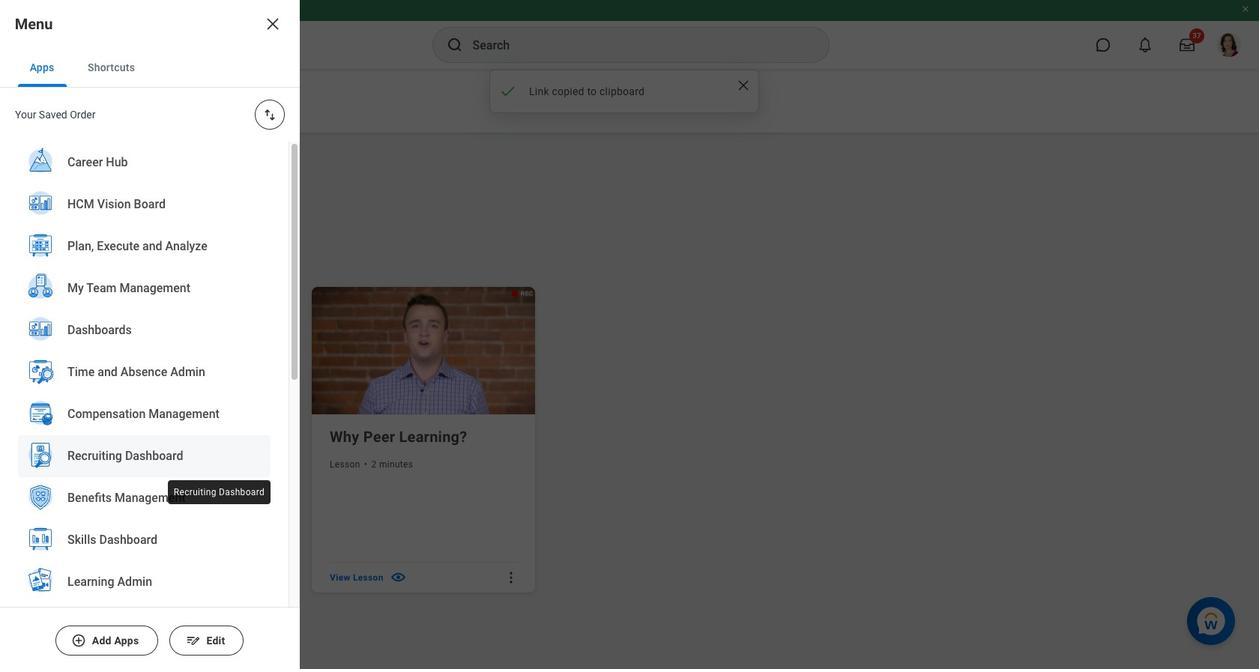 Task type: vqa. For each thing, say whether or not it's contained in the screenshot.
"Benefits"
yes



Task type: locate. For each thing, give the bounding box(es) containing it.
admin inside learning admin link
[[117, 575, 152, 589]]

2 view from the left
[[330, 572, 350, 583]]

for
[[114, 242, 137, 263]]

0 horizontal spatial recruiting
[[67, 449, 122, 463]]

add apps
[[92, 635, 139, 647]]

saved
[[39, 109, 67, 121], [60, 242, 109, 263]]

0 vertical spatial dashboard
[[125, 449, 183, 463]]

2 left minutes
[[371, 459, 377, 470]]

1 vertical spatial library
[[108, 163, 201, 198]]

time
[[67, 365, 95, 379]]

notifications large image
[[1138, 37, 1153, 52]]

1 horizontal spatial 2
[[371, 459, 377, 470]]

saved inside global navigation dialog
[[39, 109, 67, 121]]

digital marketing research link
[[82, 426, 273, 447]]

order
[[70, 109, 96, 121]]

x image
[[264, 15, 282, 33], [736, 78, 751, 93]]

2 for marketing
[[123, 459, 129, 470]]

1 vertical spatial learning
[[67, 575, 114, 589]]

course down digital
[[82, 459, 112, 470]]

2 days
[[123, 459, 151, 470]]

benefits management
[[67, 491, 186, 505]]

lesson
[[330, 459, 360, 470], [353, 572, 383, 583]]

1 vertical spatial lesson
[[353, 572, 383, 583]]

2 vertical spatial management
[[115, 491, 186, 505]]

my left the hub
[[60, 163, 101, 198]]

apps inside button
[[30, 61, 55, 73]]

hcm vision board link
[[18, 184, 271, 227]]

1 horizontal spatial apps
[[114, 635, 139, 647]]

0 horizontal spatial x image
[[264, 15, 282, 33]]

dashboards link
[[18, 310, 271, 353]]

recruiting
[[67, 449, 122, 463], [174, 487, 216, 498]]

my up "your saved order" on the left top of the page
[[48, 82, 73, 103]]

1 vertical spatial admin
[[117, 575, 152, 589]]

lesson left visible image
[[353, 572, 383, 583]]

admin right absence
[[170, 365, 205, 379]]

0 horizontal spatial apps
[[30, 61, 55, 73]]

1 vertical spatial recruiting
[[174, 487, 216, 498]]

copied
[[552, 85, 584, 97]]

recruiting down digital
[[67, 449, 122, 463]]

2
[[123, 459, 129, 470], [371, 459, 377, 470]]

my
[[48, 82, 73, 103], [48, 106, 62, 118], [60, 163, 101, 198], [67, 281, 84, 295]]

0 vertical spatial library
[[77, 82, 134, 103]]

my left team
[[67, 281, 84, 295]]

dashboard down research
[[219, 487, 265, 498]]

list containing career hub
[[0, 142, 289, 669]]

recruiting dashboard inside list
[[67, 449, 183, 463]]

digital marketing research
[[82, 428, 270, 446]]

apps right add
[[114, 635, 139, 647]]

0 vertical spatial recruiting
[[67, 449, 122, 463]]

course
[[82, 459, 112, 470], [106, 572, 136, 583]]

management for compensation management
[[149, 407, 220, 421]]

2 minutes
[[371, 459, 413, 470]]

1 2 from the left
[[123, 459, 129, 470]]

team
[[86, 281, 117, 295]]

recruiting dashboard down research
[[174, 487, 265, 498]]

1 horizontal spatial recruiting
[[174, 487, 216, 498]]

apps
[[30, 61, 55, 73], [114, 635, 139, 647]]

0 vertical spatial recruiting dashboard
[[67, 449, 183, 463]]

1 vertical spatial recruiting dashboard
[[174, 487, 265, 498]]

shortcuts button
[[76, 48, 147, 87]]

saved right your
[[39, 109, 67, 121]]

close environment banner image
[[1241, 4, 1250, 13]]

and right for
[[142, 239, 162, 253]]

link copied to clipboard dialog
[[489, 70, 759, 113]]

1 vertical spatial management
[[149, 407, 220, 421]]

2 vertical spatial learning
[[60, 637, 131, 658]]

2 left days
[[123, 459, 129, 470]]

hcm
[[67, 197, 94, 211]]

0 vertical spatial course
[[82, 459, 112, 470]]

tab list
[[0, 48, 300, 88]]

compensation management
[[67, 407, 220, 421]]

recruiting dashboard down digital
[[67, 449, 183, 463]]

course left visible icon
[[106, 572, 136, 583]]

dashboard down benefits management at left bottom
[[99, 533, 157, 547]]

check image
[[499, 82, 517, 100]]

link
[[529, 85, 549, 97]]

banner
[[0, 0, 1259, 69]]

management down "later"
[[120, 281, 190, 295]]

dashboard down marketing
[[125, 449, 183, 463]]

1 view from the left
[[82, 572, 103, 583]]

compensation management link
[[18, 393, 271, 437]]

and
[[142, 239, 162, 253], [98, 365, 118, 379]]

x image inside 'link copied to clipboard' dialog
[[736, 78, 751, 93]]

absence
[[121, 365, 167, 379]]

and right time
[[98, 365, 118, 379]]

admin
[[170, 365, 205, 379], [117, 575, 152, 589]]

2 vertical spatial dashboard
[[99, 533, 157, 547]]

0 horizontal spatial admin
[[117, 575, 152, 589]]

1 horizontal spatial admin
[[170, 365, 205, 379]]

1 vertical spatial and
[[98, 365, 118, 379]]

recruiting down the digital marketing research link
[[174, 487, 216, 498]]

apps up arrow left icon
[[30, 61, 55, 73]]

dashboard
[[125, 449, 183, 463], [219, 487, 265, 498], [99, 533, 157, 547]]

0 vertical spatial learning
[[65, 106, 107, 118]]

1 vertical spatial course
[[106, 572, 136, 583]]

1 horizontal spatial x image
[[736, 78, 751, 93]]

saved up team
[[60, 242, 109, 263]]

my team management link
[[18, 268, 271, 311]]

learning inside list
[[67, 575, 114, 589]]

2 2 from the left
[[371, 459, 377, 470]]

benefits
[[67, 491, 112, 505]]

library
[[77, 82, 134, 103], [108, 163, 201, 198]]

dashboard for recruiting dashboard link
[[125, 449, 183, 463]]

view lesson
[[330, 572, 383, 583]]

0 vertical spatial apps
[[30, 61, 55, 73]]

1 vertical spatial x image
[[736, 78, 751, 93]]

management
[[120, 281, 190, 295], [149, 407, 220, 421], [115, 491, 186, 505]]

view down skills
[[82, 572, 103, 583]]

add apps button
[[56, 626, 158, 656]]

plan, execute and analyze link
[[18, 226, 271, 269]]

learning for learning paths
[[60, 637, 131, 658]]

0 vertical spatial and
[[142, 239, 162, 253]]

management up the digital marketing research link
[[149, 407, 220, 421]]

admin down skills dashboard link
[[117, 575, 152, 589]]

my for my library my learning
[[48, 82, 73, 103]]

career
[[67, 155, 103, 169]]

0 horizontal spatial view
[[82, 572, 103, 583]]

0 horizontal spatial 2
[[123, 459, 129, 470]]

career hub link
[[18, 142, 271, 185]]

days
[[131, 459, 151, 470]]

library for my library my learning
[[77, 82, 134, 103]]

0 vertical spatial admin
[[170, 365, 205, 379]]

recruiting dashboard
[[67, 449, 183, 463], [174, 487, 265, 498]]

library inside my library my learning
[[77, 82, 134, 103]]

my inside list
[[67, 281, 84, 295]]

lesson down why
[[330, 459, 360, 470]]

my for my team management
[[67, 281, 84, 295]]

1 horizontal spatial view
[[330, 572, 350, 583]]

0 horizontal spatial and
[[98, 365, 118, 379]]

learning
[[65, 106, 107, 118], [67, 575, 114, 589], [60, 637, 131, 658]]

0 vertical spatial saved
[[39, 109, 67, 121]]

management down days
[[115, 491, 186, 505]]

list
[[0, 142, 289, 669], [60, 283, 554, 597]]

view left visible image
[[330, 572, 350, 583]]

my library my learning
[[48, 82, 134, 118]]

view
[[82, 572, 103, 583], [330, 572, 350, 583]]

1 vertical spatial apps
[[114, 635, 139, 647]]

marketing
[[131, 428, 201, 446]]



Task type: describe. For each thing, give the bounding box(es) containing it.
menu
[[15, 15, 53, 33]]

add
[[92, 635, 112, 647]]

plan,
[[67, 239, 94, 253]]

skills dashboard
[[67, 533, 157, 547]]

analyze
[[165, 239, 207, 253]]

visible image
[[142, 569, 159, 586]]

library for my library
[[108, 163, 201, 198]]

view course
[[82, 572, 136, 583]]

learning for learning admin
[[67, 575, 114, 589]]

1 vertical spatial saved
[[60, 242, 109, 263]]

hcm vision board
[[67, 197, 166, 211]]

why peer learning? link
[[330, 426, 520, 447]]

apps inside button
[[114, 635, 139, 647]]

text edit image
[[186, 633, 201, 648]]

saved for later
[[60, 242, 183, 263]]

1 horizontal spatial and
[[142, 239, 162, 253]]

why peer learning?
[[330, 428, 467, 446]]

learning paths
[[60, 637, 182, 658]]

to
[[587, 85, 597, 97]]

search image
[[446, 36, 464, 54]]

execute
[[97, 239, 139, 253]]

dashboards
[[67, 323, 132, 337]]

research
[[205, 428, 270, 446]]

learning admin
[[67, 575, 152, 589]]

recruiting dashboard link
[[18, 435, 271, 479]]

your
[[15, 109, 36, 121]]

list inside global navigation dialog
[[0, 142, 289, 669]]

admin inside time and absence admin link
[[170, 365, 205, 379]]

arrow left image
[[22, 93, 37, 108]]

minutes
[[379, 459, 413, 470]]

my team management
[[67, 281, 190, 295]]

1 vertical spatial dashboard
[[219, 487, 265, 498]]

shortcuts
[[88, 61, 135, 73]]

edit
[[207, 635, 225, 647]]

list containing digital marketing research
[[60, 283, 554, 597]]

pay cycle command center image
[[25, 605, 67, 644]]

edit button
[[170, 626, 244, 656]]

recruiting inside global navigation dialog
[[67, 449, 122, 463]]

0 vertical spatial x image
[[264, 15, 282, 33]]

visible image
[[389, 569, 407, 586]]

view for view lesson
[[330, 572, 350, 583]]

my library
[[60, 163, 201, 198]]

sort image
[[262, 107, 277, 122]]

management for benefits management
[[115, 491, 186, 505]]

2 for peer
[[371, 459, 377, 470]]

learning?
[[399, 428, 467, 446]]

digital marketing research image
[[64, 287, 291, 415]]

view for view course
[[82, 572, 103, 583]]

clipboard
[[600, 85, 645, 97]]

learning inside my library my learning
[[65, 106, 107, 118]]

0 vertical spatial lesson
[[330, 459, 360, 470]]

link copied to clipboard
[[529, 85, 645, 97]]

why peer learning? image
[[312, 287, 538, 415]]

plus circle image
[[71, 633, 86, 648]]

learning admin link
[[18, 561, 271, 605]]

my left order
[[48, 106, 62, 118]]

time and absence admin
[[67, 365, 205, 379]]

plan, execute and analyze
[[67, 239, 207, 253]]

tab list containing apps
[[0, 48, 300, 88]]

digital
[[82, 428, 127, 446]]

0 vertical spatial management
[[120, 281, 190, 295]]

compensation
[[67, 407, 146, 421]]

dashboard for skills dashboard link
[[99, 533, 157, 547]]

paths
[[135, 637, 182, 658]]

benefits management link
[[18, 477, 271, 521]]

skills
[[67, 533, 96, 547]]

board
[[134, 197, 166, 211]]

peer
[[363, 428, 395, 446]]

why
[[330, 428, 359, 446]]

hub
[[106, 155, 128, 169]]

time and absence admin link
[[18, 351, 271, 395]]

apps button
[[18, 48, 67, 87]]

your saved order
[[15, 109, 96, 121]]

inbox large image
[[1180, 37, 1195, 52]]

global navigation dialog
[[0, 0, 300, 669]]

vision
[[97, 197, 131, 211]]

career hub
[[67, 155, 128, 169]]

later
[[141, 242, 183, 263]]

skills dashboard link
[[18, 519, 271, 563]]

my for my library
[[60, 163, 101, 198]]

profile logan mcneil element
[[1208, 28, 1250, 61]]



